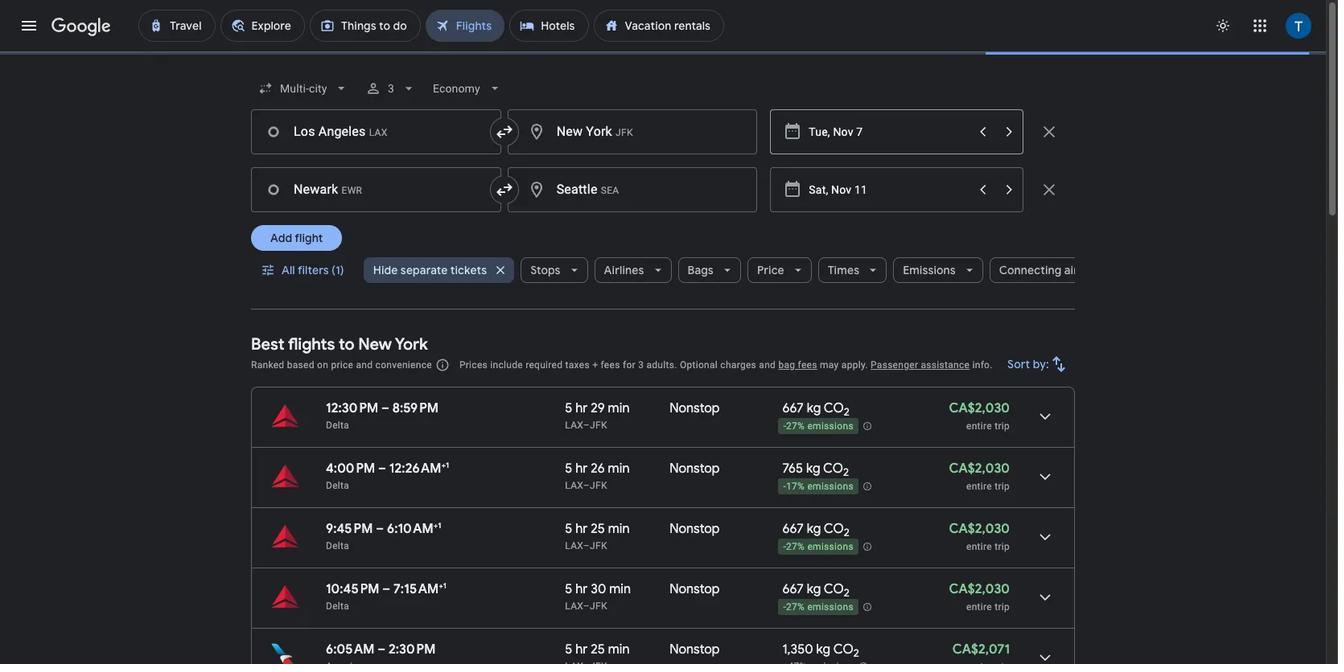 Task type: describe. For each thing, give the bounding box(es) containing it.
jfk for 25
[[590, 541, 608, 552]]

5 for 5 hr 26 min
[[565, 461, 573, 477]]

co for 30
[[824, 582, 844, 598]]

assistance
[[921, 360, 970, 371]]

1 horizontal spatial 3
[[638, 360, 644, 371]]

ca$2,030 entire trip for 5 hr 30 min
[[949, 582, 1010, 613]]

29
[[591, 401, 605, 417]]

27% for 5 hr 25 min
[[786, 542, 805, 553]]

include
[[490, 360, 523, 371]]

all
[[282, 263, 295, 278]]

1 fees from the left
[[601, 360, 620, 371]]

total duration 5 hr 25 min. element for 1,350
[[565, 642, 670, 661]]

- for 5 hr 25 min
[[784, 542, 786, 553]]

– inside 5 hr 25 min lax – jfk
[[583, 541, 590, 552]]

filters
[[298, 263, 329, 278]]

(1)
[[332, 263, 344, 278]]

3 button
[[359, 69, 424, 108]]

27% for 5 hr 29 min
[[786, 421, 805, 432]]

entire for 5 hr 29 min
[[967, 421, 992, 432]]

delta for 10:45 pm
[[326, 601, 349, 613]]

delta inside 12:30 pm – 8:59 pm delta
[[326, 420, 349, 431]]

entire for 5 hr 26 min
[[967, 481, 992, 493]]

convenience
[[376, 360, 432, 371]]

based
[[287, 360, 315, 371]]

10:45 pm – 7:15 am + 1
[[326, 581, 447, 598]]

flight details. leaves los angeles international airport at 9:45 pm on tuesday, november 7 and arrives at john f. kennedy international airport at 6:10 am on wednesday, november 8. image
[[1026, 518, 1065, 557]]

2 for 30
[[844, 587, 850, 601]]

Arrival time: 7:15 AM on  Wednesday, November 8. text field
[[394, 581, 447, 598]]

17%
[[786, 482, 805, 493]]

swap origin and destination. image for departure text field
[[495, 122, 514, 142]]

lax for 5 hr 26 min
[[565, 481, 583, 492]]

5 hr 25 min
[[565, 642, 630, 658]]

nonstop flight. element for 29
[[670, 401, 720, 419]]

hr for 5 hr 30 min
[[576, 582, 588, 598]]

3 inside 3 popup button
[[388, 82, 395, 95]]

min inside total duration 5 hr 25 min. element
[[608, 642, 630, 658]]

– inside 9:45 pm – 6:10 am + 1
[[376, 522, 384, 538]]

kg for 25
[[807, 522, 821, 538]]

learn more about ranking image
[[435, 358, 450, 373]]

kg inside 1,350 kg co 2
[[817, 642, 831, 658]]

prices include required taxes + fees for 3 adults. optional charges and bag fees may apply. passenger assistance
[[460, 360, 970, 371]]

apply.
[[842, 360, 868, 371]]

emissions for 5 hr 26 min
[[808, 482, 854, 493]]

airlines button
[[595, 251, 672, 290]]

airlines
[[604, 263, 644, 278]]

separate
[[401, 263, 448, 278]]

Arrival time: 6:10 AM on  Wednesday, November 8. text field
[[387, 521, 441, 538]]

none search field containing add flight
[[251, 69, 1135, 310]]

765 kg co 2
[[783, 461, 849, 480]]

– left "arrival time: 2:30 pm." text box
[[378, 642, 386, 658]]

passenger assistance button
[[871, 360, 970, 371]]

nonstop flight. element for 26
[[670, 461, 720, 480]]

Departure time: 6:05 AM. text field
[[326, 642, 375, 658]]

leaves los angeles international airport at 4:00 pm on tuesday, november 7 and arrives at john f. kennedy international airport at 12:26 am on wednesday, november 8. element
[[326, 460, 449, 477]]

times
[[828, 263, 860, 278]]

– inside 5 hr 30 min lax – jfk
[[583, 601, 590, 613]]

– inside 12:30 pm – 8:59 pm delta
[[382, 401, 390, 417]]

5 hr from the top
[[576, 642, 588, 658]]

1 and from the left
[[356, 360, 373, 371]]

price
[[757, 263, 785, 278]]

hide
[[373, 263, 398, 278]]

by:
[[1033, 357, 1050, 372]]

Arrival time: 8:59 PM. text field
[[393, 401, 439, 417]]

12:26 am
[[389, 461, 442, 477]]

jfk for 29
[[590, 420, 608, 431]]

ca$2,030 entire trip for 5 hr 26 min
[[949, 461, 1010, 493]]

prices
[[460, 360, 488, 371]]

flight
[[295, 231, 323, 246]]

trip for 5 hr 26 min
[[995, 481, 1010, 493]]

for
[[623, 360, 636, 371]]

Arrival time: 12:26 AM on  Wednesday, November 8. text field
[[389, 460, 449, 477]]

loading results progress bar
[[0, 52, 1339, 55]]

5 hr 30 min lax – jfk
[[565, 582, 631, 613]]

9:45 pm
[[326, 522, 373, 538]]

ca$2,030 for 5 hr 26 min
[[949, 461, 1010, 477]]

6:05 am – 2:30 pm
[[326, 642, 436, 658]]

flight details. leaves los angeles international airport at 4:00 pm on tuesday, november 7 and arrives at john f. kennedy international airport at 12:26 am on wednesday, november 8. image
[[1026, 458, 1065, 497]]

charges
[[721, 360, 757, 371]]

taxes
[[566, 360, 590, 371]]

667 for 5 hr 30 min
[[783, 582, 804, 598]]

emissions for 5 hr 25 min
[[808, 542, 854, 553]]

remove flight from los angeles to new york on tue, nov 7 image
[[1040, 122, 1059, 142]]

change appearance image
[[1204, 6, 1243, 45]]

2 and from the left
[[759, 360, 776, 371]]

min for 5 hr 26 min
[[608, 461, 630, 477]]

2 for 29
[[844, 406, 850, 420]]

passenger
[[871, 360, 919, 371]]

765
[[783, 461, 803, 477]]

ranked
[[251, 360, 284, 371]]

667 for 5 hr 25 min
[[783, 522, 804, 538]]

5 hr 25 min lax – jfk
[[565, 522, 630, 552]]

nonstop flight. element for 30
[[670, 582, 720, 600]]

entire for 5 hr 30 min
[[967, 602, 992, 613]]

best
[[251, 335, 285, 355]]

best flights to new york
[[251, 335, 428, 355]]

1,350
[[783, 642, 814, 658]]

emissions for 5 hr 29 min
[[808, 421, 854, 432]]

on
[[317, 360, 329, 371]]

1 for 7:15 am
[[443, 581, 447, 592]]

stops button
[[521, 251, 588, 290]]

stops
[[531, 263, 561, 278]]

1 for 12:26 am
[[446, 460, 449, 471]]

connecting airports
[[999, 263, 1108, 278]]

all filters (1) button
[[251, 251, 357, 290]]

9:45 pm – 6:10 am + 1
[[326, 521, 441, 538]]

emissions
[[903, 263, 956, 278]]

ca$2,071
[[953, 642, 1010, 658]]

airports
[[1065, 263, 1108, 278]]

bag
[[779, 360, 796, 371]]

6:05 am
[[326, 642, 375, 658]]

optional
[[680, 360, 718, 371]]

to
[[339, 335, 355, 355]]

min for 5 hr 29 min
[[608, 401, 630, 417]]

25 for 5 hr 25 min lax – jfk
[[591, 522, 605, 538]]

hr for 5 hr 25 min
[[576, 522, 588, 538]]

hide separate tickets button
[[364, 251, 515, 290]]

total duration 5 hr 29 min. element
[[565, 401, 670, 419]]

min for 5 hr 25 min
[[608, 522, 630, 538]]

flight details. leaves los angeles international airport at 12:30 pm on tuesday, november 7 and arrives at john f. kennedy international airport at 8:59 pm on tuesday, november 7. image
[[1026, 398, 1065, 436]]

add flight
[[270, 231, 323, 246]]

hr for 5 hr 26 min
[[576, 461, 588, 477]]

nonstop for 25
[[670, 522, 720, 538]]

sort by:
[[1008, 357, 1050, 372]]

min for 5 hr 30 min
[[609, 582, 631, 598]]

– inside '10:45 pm – 7:15 am + 1'
[[383, 582, 391, 598]]

leaves los angeles international airport at 6:05 am on tuesday, november 7 and arrives at john f. kennedy international airport at 2:30 pm on tuesday, november 7. element
[[326, 642, 436, 658]]

5 for 5 hr 29 min
[[565, 401, 573, 417]]

2 for 26
[[844, 466, 849, 480]]

nonstop for 29
[[670, 401, 720, 417]]

may
[[820, 360, 839, 371]]



Task type: locate. For each thing, give the bounding box(es) containing it.
tickets
[[451, 263, 487, 278]]

1,350 kg co 2
[[783, 642, 860, 661]]

2 up 1,350 kg co 2
[[844, 587, 850, 601]]

3 nonstop from the top
[[670, 522, 720, 538]]

kg for 29
[[807, 401, 821, 417]]

2 vertical spatial 667 kg co 2
[[783, 582, 850, 601]]

price
[[331, 360, 354, 371]]

5 for 5 hr 30 min
[[565, 582, 573, 598]]

1 25 from the top
[[591, 522, 605, 538]]

total duration 5 hr 25 min. element
[[565, 522, 670, 540], [565, 642, 670, 661]]

emissions
[[808, 421, 854, 432], [808, 482, 854, 493], [808, 542, 854, 553], [808, 602, 854, 614]]

2 -27% emissions from the top
[[784, 542, 854, 553]]

min right 30
[[609, 582, 631, 598]]

emissions up 1,350 kg co 2
[[808, 602, 854, 614]]

667 kg co 2
[[783, 401, 850, 420], [783, 522, 850, 540], [783, 582, 850, 601]]

1 vertical spatial 1
[[438, 521, 441, 531]]

entire for 5 hr 25 min
[[967, 542, 992, 553]]

2 right 1,350
[[854, 647, 860, 661]]

None text field
[[251, 109, 501, 155], [508, 109, 758, 155], [251, 167, 501, 213], [251, 109, 501, 155], [508, 109, 758, 155], [251, 167, 501, 213]]

0 vertical spatial 25
[[591, 522, 605, 538]]

10:45 pm
[[326, 582, 380, 598]]

2 inside 765 kg co 2
[[844, 466, 849, 480]]

add
[[270, 231, 292, 246]]

jfk down 29
[[590, 420, 608, 431]]

1 nonstop from the top
[[670, 401, 720, 417]]

jfk inside 5 hr 26 min lax – jfk
[[590, 481, 608, 492]]

hr inside 5 hr 30 min lax – jfk
[[576, 582, 588, 598]]

667 up 1,350
[[783, 582, 804, 598]]

2 vertical spatial 1
[[443, 581, 447, 592]]

fees right bag
[[798, 360, 818, 371]]

emissions down -17% emissions
[[808, 542, 854, 553]]

27% up 1,350
[[786, 602, 805, 614]]

2 25 from the top
[[591, 642, 605, 658]]

3 5 from the top
[[565, 522, 573, 538]]

ca$2,030 down assistance
[[949, 401, 1010, 417]]

– right 4:00 pm
[[378, 461, 386, 477]]

667 kg co 2 down may
[[783, 401, 850, 420]]

kg up -17% emissions
[[806, 461, 821, 477]]

1 vertical spatial 667 kg co 2
[[783, 522, 850, 540]]

None search field
[[251, 69, 1135, 310]]

ca$2,030 entire trip
[[949, 401, 1010, 432], [949, 461, 1010, 493], [949, 522, 1010, 553], [949, 582, 1010, 613]]

trip for 5 hr 25 min
[[995, 542, 1010, 553]]

2030 Canadian dollars text field
[[949, 461, 1010, 477]]

bags
[[688, 263, 714, 278]]

lax down the total duration 5 hr 29 min. element
[[565, 420, 583, 431]]

5 left 26
[[565, 461, 573, 477]]

delta down departure time: 10:45 pm. text box
[[326, 601, 349, 613]]

lax inside 5 hr 29 min lax – jfk
[[565, 420, 583, 431]]

667
[[783, 401, 804, 417], [783, 522, 804, 538], [783, 582, 804, 598]]

4 lax from the top
[[565, 601, 583, 613]]

ca$2,030 up ca$2,030 text box
[[949, 522, 1010, 538]]

min right 29
[[608, 401, 630, 417]]

5 inside 5 hr 26 min lax – jfk
[[565, 461, 573, 477]]

1 -27% emissions from the top
[[784, 421, 854, 432]]

emissions for 5 hr 30 min
[[808, 602, 854, 614]]

total duration 5 hr 26 min. element
[[565, 461, 670, 480]]

jfk up 30
[[590, 541, 608, 552]]

3 ca$2,030 entire trip from the top
[[949, 522, 1010, 553]]

+ for 6:10 am
[[434, 521, 438, 531]]

12:30 pm – 8:59 pm delta
[[326, 401, 439, 431]]

5 left 29
[[565, 401, 573, 417]]

+
[[593, 360, 598, 371], [442, 460, 446, 471], [434, 521, 438, 531], [439, 581, 443, 592]]

2 emissions from the top
[[808, 482, 854, 493]]

ca$2,030 entire trip for 5 hr 25 min
[[949, 522, 1010, 553]]

2 delta from the top
[[326, 481, 349, 492]]

1 delta from the top
[[326, 420, 349, 431]]

fees left for
[[601, 360, 620, 371]]

5 inside 5 hr 25 min lax – jfk
[[565, 522, 573, 538]]

4 entire from the top
[[967, 602, 992, 613]]

0 horizontal spatial 3
[[388, 82, 395, 95]]

667 kg co 2 down -17% emissions
[[783, 522, 850, 540]]

2:30 pm
[[389, 642, 436, 658]]

3 trip from the top
[[995, 542, 1010, 553]]

price button
[[748, 251, 812, 290]]

3 - from the top
[[784, 542, 786, 553]]

Departure time: 10:45 PM. text field
[[326, 582, 380, 598]]

lax
[[565, 420, 583, 431], [565, 481, 583, 492], [565, 541, 583, 552], [565, 601, 583, 613]]

4 nonstop from the top
[[670, 582, 720, 598]]

12:30 pm
[[326, 401, 378, 417]]

and right price at the left of page
[[356, 360, 373, 371]]

nonstop
[[670, 401, 720, 417], [670, 461, 720, 477], [670, 522, 720, 538], [670, 582, 720, 598], [670, 642, 720, 658]]

entire down 2030 canadian dollars text box
[[967, 421, 992, 432]]

kg down -17% emissions
[[807, 522, 821, 538]]

1 trip from the top
[[995, 421, 1010, 432]]

kg right 1,350
[[817, 642, 831, 658]]

jfk down 26
[[590, 481, 608, 492]]

lax for 5 hr 30 min
[[565, 601, 583, 613]]

1 emissions from the top
[[808, 421, 854, 432]]

hr left 30
[[576, 582, 588, 598]]

delta down departure time: 12:30 pm. text box
[[326, 420, 349, 431]]

Departure text field
[[809, 168, 969, 212]]

trip for 5 hr 30 min
[[995, 602, 1010, 613]]

2030 Canadian dollars text field
[[949, 401, 1010, 417]]

3
[[388, 82, 395, 95], [638, 360, 644, 371]]

-27% emissions for 5 hr 25 min
[[784, 542, 854, 553]]

2 fees from the left
[[798, 360, 818, 371]]

lax down total duration 5 hr 26 min. element
[[565, 481, 583, 492]]

min inside 5 hr 25 min lax – jfk
[[608, 522, 630, 538]]

min
[[608, 401, 630, 417], [608, 461, 630, 477], [608, 522, 630, 538], [609, 582, 631, 598], [608, 642, 630, 658]]

5 nonstop from the top
[[670, 642, 720, 658]]

2 lax from the top
[[565, 481, 583, 492]]

min right 26
[[608, 461, 630, 477]]

min down 5 hr 26 min lax – jfk
[[608, 522, 630, 538]]

1 right 7:15 am
[[443, 581, 447, 592]]

3 nonstop flight. element from the top
[[670, 522, 720, 540]]

lax inside 5 hr 26 min lax – jfk
[[565, 481, 583, 492]]

2 jfk from the top
[[590, 481, 608, 492]]

required
[[526, 360, 563, 371]]

5 down 5 hr 26 min lax – jfk
[[565, 522, 573, 538]]

ca$2,030 for 5 hr 29 min
[[949, 401, 1010, 417]]

Departure time: 9:45 PM. text field
[[326, 522, 373, 538]]

1 667 from the top
[[783, 401, 804, 417]]

emissions up 765 kg co 2
[[808, 421, 854, 432]]

667 for 5 hr 29 min
[[783, 401, 804, 417]]

hr left 29
[[576, 401, 588, 417]]

hr
[[576, 401, 588, 417], [576, 461, 588, 477], [576, 522, 588, 538], [576, 582, 588, 598], [576, 642, 588, 658]]

5 left 30
[[565, 582, 573, 598]]

kg for 26
[[806, 461, 821, 477]]

– down total duration 5 hr 26 min. element
[[583, 481, 590, 492]]

Departure time: 4:00 PM. text field
[[326, 461, 375, 477]]

ca$2,030 entire trip up ca$2,030 text box
[[949, 522, 1010, 553]]

None field
[[251, 74, 356, 103], [427, 74, 510, 103], [251, 74, 356, 103], [427, 74, 510, 103]]

add flight button
[[251, 225, 342, 251]]

5 inside 5 hr 30 min lax – jfk
[[565, 582, 573, 598]]

1 hr from the top
[[576, 401, 588, 417]]

co for 25
[[824, 522, 844, 538]]

co up 1,350 kg co 2
[[824, 582, 844, 598]]

-27% emissions down -17% emissions
[[784, 542, 854, 553]]

1 - from the top
[[784, 421, 786, 432]]

1 vertical spatial 3
[[638, 360, 644, 371]]

total duration 5 hr 25 min. element for 667
[[565, 522, 670, 540]]

-17% emissions
[[784, 482, 854, 493]]

4 ca$2,030 from the top
[[949, 582, 1010, 598]]

remove flight from newark to seattle on sat, nov 11 image
[[1040, 180, 1059, 200]]

delta down departure time: 4:00 pm. text field
[[326, 481, 349, 492]]

1 vertical spatial -27% emissions
[[784, 542, 854, 553]]

entire
[[967, 421, 992, 432], [967, 481, 992, 493], [967, 542, 992, 553], [967, 602, 992, 613]]

2 vertical spatial 667
[[783, 582, 804, 598]]

co inside 1,350 kg co 2
[[834, 642, 854, 658]]

co for 29
[[824, 401, 844, 417]]

jfk inside 5 hr 30 min lax – jfk
[[590, 601, 608, 613]]

5 nonstop flight. element from the top
[[670, 642, 720, 661]]

+ inside 4:00 pm – 12:26 am + 1
[[442, 460, 446, 471]]

3 lax from the top
[[565, 541, 583, 552]]

co
[[824, 401, 844, 417], [824, 461, 844, 477], [824, 522, 844, 538], [824, 582, 844, 598], [834, 642, 854, 658]]

1 667 kg co 2 from the top
[[783, 401, 850, 420]]

min inside 5 hr 30 min lax – jfk
[[609, 582, 631, 598]]

2 5 from the top
[[565, 461, 573, 477]]

2 ca$2,030 from the top
[[949, 461, 1010, 477]]

co up -17% emissions
[[824, 461, 844, 477]]

1 horizontal spatial and
[[759, 360, 776, 371]]

3 hr from the top
[[576, 522, 588, 538]]

0 vertical spatial 667 kg co 2
[[783, 401, 850, 420]]

1 lax from the top
[[565, 420, 583, 431]]

hr down 5 hr 30 min lax – jfk
[[576, 642, 588, 658]]

hr inside 5 hr 29 min lax – jfk
[[576, 401, 588, 417]]

trip
[[995, 421, 1010, 432], [995, 481, 1010, 493], [995, 542, 1010, 553], [995, 602, 1010, 613]]

1 ca$2,030 from the top
[[949, 401, 1010, 417]]

– left 7:15 am
[[383, 582, 391, 598]]

co for 26
[[824, 461, 844, 477]]

2 hr from the top
[[576, 461, 588, 477]]

– inside 5 hr 29 min lax – jfk
[[583, 420, 590, 431]]

all filters (1)
[[282, 263, 344, 278]]

25 down 5 hr 26 min lax – jfk
[[591, 522, 605, 538]]

1 inside 9:45 pm – 6:10 am + 1
[[438, 521, 441, 531]]

0 vertical spatial 667
[[783, 401, 804, 417]]

25
[[591, 522, 605, 538], [591, 642, 605, 658]]

hr inside 5 hr 26 min lax – jfk
[[576, 461, 588, 477]]

bag fees button
[[779, 360, 818, 371]]

0 horizontal spatial fees
[[601, 360, 620, 371]]

30
[[591, 582, 606, 598]]

3 delta from the top
[[326, 541, 349, 552]]

1 ca$2,030 entire trip from the top
[[949, 401, 1010, 432]]

ca$2,030 for 5 hr 25 min
[[949, 522, 1010, 538]]

0 vertical spatial total duration 5 hr 25 min. element
[[565, 522, 670, 540]]

ca$2,030 entire trip up the ca$2,071 text box
[[949, 582, 1010, 613]]

and
[[356, 360, 373, 371], [759, 360, 776, 371]]

1 for 6:10 am
[[438, 521, 441, 531]]

- for 5 hr 26 min
[[784, 482, 786, 493]]

1 entire from the top
[[967, 421, 992, 432]]

5 down 5 hr 30 min lax – jfk
[[565, 642, 573, 658]]

0 vertical spatial -27% emissions
[[784, 421, 854, 432]]

nonstop flight. element
[[670, 401, 720, 419], [670, 461, 720, 480], [670, 522, 720, 540], [670, 582, 720, 600], [670, 642, 720, 661]]

lax down total duration 5 hr 30 min. element
[[565, 601, 583, 613]]

– up 5 hr 30 min lax – jfk
[[583, 541, 590, 552]]

3 667 from the top
[[783, 582, 804, 598]]

- up '765'
[[784, 421, 786, 432]]

1 vertical spatial 667
[[783, 522, 804, 538]]

25 inside 5 hr 25 min lax – jfk
[[591, 522, 605, 538]]

entire down ca$2,030 text box
[[967, 602, 992, 613]]

lax inside 5 hr 25 min lax – jfk
[[565, 541, 583, 552]]

2 for 25
[[844, 527, 850, 540]]

3 emissions from the top
[[808, 542, 854, 553]]

york
[[395, 335, 428, 355]]

-27% emissions up 765 kg co 2
[[784, 421, 854, 432]]

trip down 2030 canadian dollars text box
[[995, 421, 1010, 432]]

flights
[[288, 335, 335, 355]]

5 5 from the top
[[565, 642, 573, 658]]

0 horizontal spatial and
[[356, 360, 373, 371]]

1 total duration 5 hr 25 min. element from the top
[[565, 522, 670, 540]]

25 for 5 hr 25 min
[[591, 642, 605, 658]]

sort by: button
[[1002, 345, 1075, 384]]

1 vertical spatial total duration 5 hr 25 min. element
[[565, 642, 670, 661]]

2030 Canadian dollars text field
[[949, 522, 1010, 538]]

total duration 5 hr 30 min. element
[[565, 582, 670, 600]]

27%
[[786, 421, 805, 432], [786, 542, 805, 553], [786, 602, 805, 614]]

- up 1,350
[[784, 602, 786, 614]]

1 inside '10:45 pm – 7:15 am + 1'
[[443, 581, 447, 592]]

25 down 5 hr 30 min lax – jfk
[[591, 642, 605, 658]]

leaves los angeles international airport at 12:30 pm on tuesday, november 7 and arrives at john f. kennedy international airport at 8:59 pm on tuesday, november 7. element
[[326, 401, 439, 417]]

2 trip from the top
[[995, 481, 1010, 493]]

26
[[591, 461, 605, 477]]

-27% emissions for 5 hr 30 min
[[784, 602, 854, 614]]

- for 5 hr 30 min
[[784, 602, 786, 614]]

– inside 4:00 pm – 12:26 am + 1
[[378, 461, 386, 477]]

flight details. leaves los angeles international airport at 6:05 am on tuesday, november 7 and arrives at john f. kennedy international airport at 2:30 pm on tuesday, november 7. image
[[1026, 639, 1065, 665]]

and left bag
[[759, 360, 776, 371]]

sort
[[1008, 357, 1031, 372]]

jfk inside 5 hr 29 min lax – jfk
[[590, 420, 608, 431]]

hr left 26
[[576, 461, 588, 477]]

bags button
[[678, 251, 741, 290]]

co right 1,350
[[834, 642, 854, 658]]

min inside 5 hr 26 min lax – jfk
[[608, 461, 630, 477]]

3 ca$2,030 from the top
[[949, 522, 1010, 538]]

– inside 5 hr 26 min lax – jfk
[[583, 481, 590, 492]]

1 swap origin and destination. image from the top
[[495, 122, 514, 142]]

ca$2,030 entire trip for 5 hr 29 min
[[949, 401, 1010, 432]]

0 vertical spatial 27%
[[786, 421, 805, 432]]

kg down may
[[807, 401, 821, 417]]

- for 5 hr 29 min
[[784, 421, 786, 432]]

5 inside 5 hr 29 min lax – jfk
[[565, 401, 573, 417]]

nonstop flight. element for 25
[[670, 522, 720, 540]]

Departure time: 12:30 PM. text field
[[326, 401, 378, 417]]

delta for 4:00 pm
[[326, 481, 349, 492]]

leaves los angeles international airport at 9:45 pm on tuesday, november 7 and arrives at john f. kennedy international airport at 6:10 am on wednesday, november 8. element
[[326, 521, 441, 538]]

new
[[358, 335, 392, 355]]

-27% emissions up 1,350 kg co 2
[[784, 602, 854, 614]]

2 - from the top
[[784, 482, 786, 493]]

2 swap origin and destination. image from the top
[[495, 180, 514, 200]]

4 5 from the top
[[565, 582, 573, 598]]

+ for 12:26 am
[[442, 460, 446, 471]]

- down 17%
[[784, 542, 786, 553]]

total duration 5 hr 25 min. element down 5 hr 26 min lax – jfk
[[565, 522, 670, 540]]

3 entire from the top
[[967, 542, 992, 553]]

27% for 5 hr 30 min
[[786, 602, 805, 614]]

4:00 pm – 12:26 am + 1
[[326, 460, 449, 477]]

-27% emissions
[[784, 421, 854, 432], [784, 542, 854, 553], [784, 602, 854, 614]]

2 total duration 5 hr 25 min. element from the top
[[565, 642, 670, 661]]

27% down 17%
[[786, 542, 805, 553]]

1 right "6:10 am"
[[438, 521, 441, 531]]

swap origin and destination. image for departure text box
[[495, 180, 514, 200]]

3 -27% emissions from the top
[[784, 602, 854, 614]]

4 nonstop flight. element from the top
[[670, 582, 720, 600]]

total duration 5 hr 25 min. element down 5 hr 30 min lax – jfk
[[565, 642, 670, 661]]

4 ca$2,030 entire trip from the top
[[949, 582, 1010, 613]]

+ for 7:15 am
[[439, 581, 443, 592]]

kg inside 765 kg co 2
[[806, 461, 821, 477]]

hr inside 5 hr 25 min lax – jfk
[[576, 522, 588, 538]]

-27% emissions for 5 hr 29 min
[[784, 421, 854, 432]]

hide separate tickets
[[373, 263, 487, 278]]

2 vertical spatial 27%
[[786, 602, 805, 614]]

min down 5 hr 30 min lax – jfk
[[608, 642, 630, 658]]

27% up '765'
[[786, 421, 805, 432]]

2 ca$2,030 entire trip from the top
[[949, 461, 1010, 493]]

667 down 17%
[[783, 522, 804, 538]]

leaves los angeles international airport at 10:45 pm on tuesday, november 7 and arrives at john f. kennedy international airport at 7:15 am on wednesday, november 8. element
[[326, 581, 447, 598]]

trip for 5 hr 29 min
[[995, 421, 1010, 432]]

2 nonstop from the top
[[670, 461, 720, 477]]

ca$2,030 entire trip up 2030 canadian dollars text field
[[949, 461, 1010, 493]]

1 jfk from the top
[[590, 420, 608, 431]]

3 27% from the top
[[786, 602, 805, 614]]

kg for 30
[[807, 582, 821, 598]]

–
[[382, 401, 390, 417], [583, 420, 590, 431], [378, 461, 386, 477], [583, 481, 590, 492], [376, 522, 384, 538], [583, 541, 590, 552], [383, 582, 391, 598], [583, 601, 590, 613], [378, 642, 386, 658]]

4 trip from the top
[[995, 602, 1010, 613]]

Arrival time: 2:30 PM. text field
[[389, 642, 436, 658]]

5 hr 26 min lax – jfk
[[565, 461, 630, 492]]

ranked based on price and convenience
[[251, 360, 432, 371]]

667 kg co 2 up 1,350 kg co 2
[[783, 582, 850, 601]]

delta for 9:45 pm
[[326, 541, 349, 552]]

jfk for 30
[[590, 601, 608, 613]]

4 delta from the top
[[326, 601, 349, 613]]

6:10 am
[[387, 522, 434, 538]]

– left "6:10 am"
[[376, 522, 384, 538]]

min inside 5 hr 29 min lax – jfk
[[608, 401, 630, 417]]

2 nonstop flight. element from the top
[[670, 461, 720, 480]]

hr down 5 hr 26 min lax – jfk
[[576, 522, 588, 538]]

delta down "9:45 pm"
[[326, 541, 349, 552]]

0 vertical spatial swap origin and destination. image
[[495, 122, 514, 142]]

2 down -17% emissions
[[844, 527, 850, 540]]

0 vertical spatial 3
[[388, 82, 395, 95]]

– down total duration 5 hr 30 min. element
[[583, 601, 590, 613]]

nonstop for 30
[[670, 582, 720, 598]]

swap origin and destination. image
[[495, 122, 514, 142], [495, 180, 514, 200]]

4 hr from the top
[[576, 582, 588, 598]]

delta
[[326, 420, 349, 431], [326, 481, 349, 492], [326, 541, 349, 552], [326, 601, 349, 613]]

kg
[[807, 401, 821, 417], [806, 461, 821, 477], [807, 522, 821, 538], [807, 582, 821, 598], [817, 642, 831, 658]]

-
[[784, 421, 786, 432], [784, 482, 786, 493], [784, 542, 786, 553], [784, 602, 786, 614]]

jfk
[[590, 420, 608, 431], [590, 481, 608, 492], [590, 541, 608, 552], [590, 601, 608, 613]]

emissions down 765 kg co 2
[[808, 482, 854, 493]]

lax for 5 hr 25 min
[[565, 541, 583, 552]]

connecting
[[999, 263, 1062, 278]]

+ inside 9:45 pm – 6:10 am + 1
[[434, 521, 438, 531]]

5 hr 29 min lax – jfk
[[565, 401, 630, 431]]

trip down ca$2,030 text field
[[995, 481, 1010, 493]]

lax for 5 hr 29 min
[[565, 420, 583, 431]]

2 vertical spatial -27% emissions
[[784, 602, 854, 614]]

0 vertical spatial 1
[[446, 460, 449, 471]]

1 right 12:26 am
[[446, 460, 449, 471]]

co down may
[[824, 401, 844, 417]]

kg up 1,350 kg co 2
[[807, 582, 821, 598]]

2 entire from the top
[[967, 481, 992, 493]]

lax inside 5 hr 30 min lax – jfk
[[565, 601, 583, 613]]

4 - from the top
[[784, 602, 786, 614]]

- down '765'
[[784, 482, 786, 493]]

7:15 am
[[394, 582, 439, 598]]

2071 Canadian dollars text field
[[953, 642, 1010, 658]]

emissions button
[[894, 251, 983, 290]]

adults.
[[647, 360, 677, 371]]

4 emissions from the top
[[808, 602, 854, 614]]

1 nonstop flight. element from the top
[[670, 401, 720, 419]]

667 kg co 2 for 5 hr 29 min
[[783, 401, 850, 420]]

2 up -17% emissions
[[844, 466, 849, 480]]

nonstop for 26
[[670, 461, 720, 477]]

lax up 5 hr 30 min lax – jfk
[[565, 541, 583, 552]]

2030 Canadian dollars text field
[[949, 582, 1010, 598]]

4:00 pm
[[326, 461, 375, 477]]

2
[[844, 406, 850, 420], [844, 466, 849, 480], [844, 527, 850, 540], [844, 587, 850, 601], [854, 647, 860, 661]]

jfk inside 5 hr 25 min lax – jfk
[[590, 541, 608, 552]]

trip down ca$2,030 text box
[[995, 602, 1010, 613]]

co down -17% emissions
[[824, 522, 844, 538]]

main menu image
[[19, 16, 39, 35]]

jfk down 30
[[590, 601, 608, 613]]

1 5 from the top
[[565, 401, 573, 417]]

1 vertical spatial 27%
[[786, 542, 805, 553]]

connecting airports button
[[990, 251, 1135, 290]]

Departure text field
[[809, 110, 969, 154]]

ca$2,030 entire trip up ca$2,030 text field
[[949, 401, 1010, 432]]

2 down apply.
[[844, 406, 850, 420]]

2 inside 1,350 kg co 2
[[854, 647, 860, 661]]

trip down 2030 canadian dollars text field
[[995, 542, 1010, 553]]

1 vertical spatial 25
[[591, 642, 605, 658]]

co inside 765 kg co 2
[[824, 461, 844, 477]]

3 667 kg co 2 from the top
[[783, 582, 850, 601]]

1 inside 4:00 pm – 12:26 am + 1
[[446, 460, 449, 471]]

ca$2,030 down 2030 canadian dollars text field
[[949, 582, 1010, 598]]

entire down ca$2,030 text field
[[967, 481, 992, 493]]

667 kg co 2 for 5 hr 25 min
[[783, 522, 850, 540]]

3 jfk from the top
[[590, 541, 608, 552]]

2 667 from the top
[[783, 522, 804, 538]]

8:59 pm
[[393, 401, 439, 417]]

1 27% from the top
[[786, 421, 805, 432]]

1 horizontal spatial fees
[[798, 360, 818, 371]]

flight details. leaves los angeles international airport at 10:45 pm on tuesday, november 7 and arrives at john f. kennedy international airport at 7:15 am on wednesday, november 8. image
[[1026, 579, 1065, 617]]

hr for 5 hr 29 min
[[576, 401, 588, 417]]

667 down bag fees button
[[783, 401, 804, 417]]

ca$2,030 down 2030 canadian dollars text box
[[949, 461, 1010, 477]]

times button
[[818, 251, 887, 290]]

– down the total duration 5 hr 29 min. element
[[583, 420, 590, 431]]

jfk for 26
[[590, 481, 608, 492]]

None text field
[[508, 167, 758, 213]]

– left arrival time: 8:59 pm. text box
[[382, 401, 390, 417]]

5 for 5 hr 25 min
[[565, 522, 573, 538]]

1
[[446, 460, 449, 471], [438, 521, 441, 531], [443, 581, 447, 592]]

667 kg co 2 for 5 hr 30 min
[[783, 582, 850, 601]]

2 667 kg co 2 from the top
[[783, 522, 850, 540]]

4 jfk from the top
[[590, 601, 608, 613]]

+ inside '10:45 pm – 7:15 am + 1'
[[439, 581, 443, 592]]

ca$2,030 for 5 hr 30 min
[[949, 582, 1010, 598]]

entire down 2030 canadian dollars text field
[[967, 542, 992, 553]]

1 vertical spatial swap origin and destination. image
[[495, 180, 514, 200]]

2 27% from the top
[[786, 542, 805, 553]]



Task type: vqa. For each thing, say whether or not it's contained in the screenshot.


